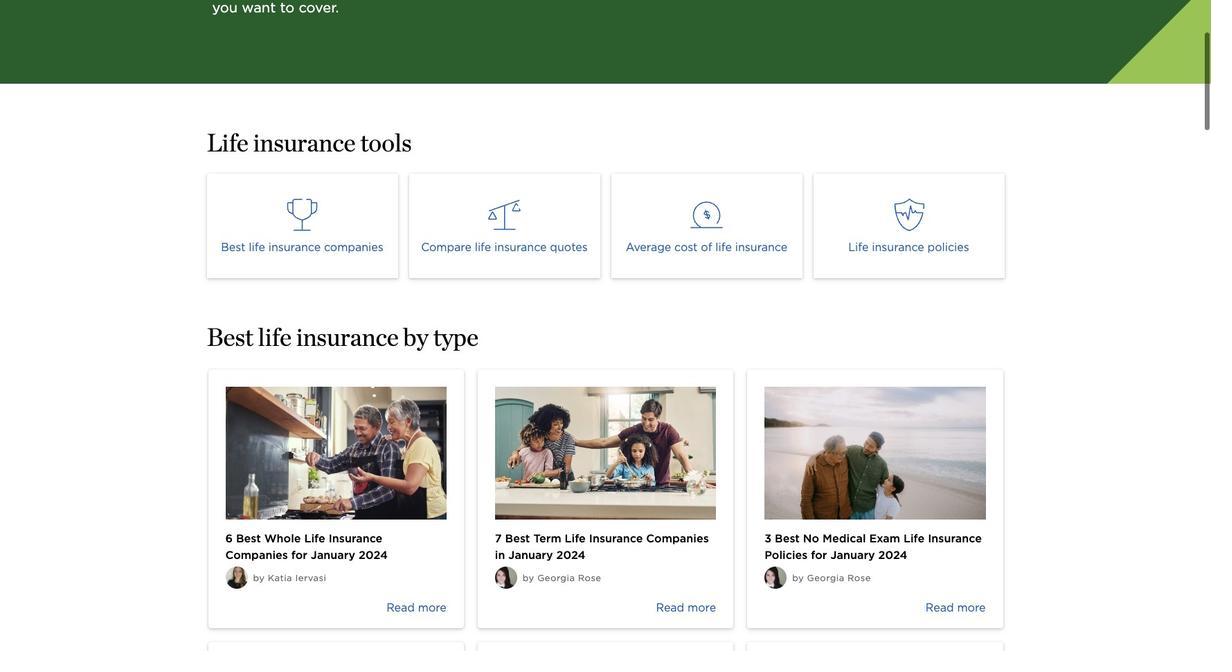 Task type: describe. For each thing, give the bounding box(es) containing it.
life insurance policies
[[849, 241, 969, 254]]

life inside 3 best no medical exam life insurance policies for january 2024
[[904, 532, 925, 545]]

companies for 7 best term life insurance companies in january 2024
[[646, 532, 709, 545]]

whole
[[264, 532, 301, 545]]

insurance for term
[[589, 532, 643, 545]]

katia
[[268, 573, 292, 584]]

3 best no medical exam life insurance policies for january 2024
[[765, 532, 982, 562]]

insurance for whole
[[329, 532, 383, 545]]

read for 3 best no medical exam life insurance policies for january 2024
[[926, 602, 954, 615]]

read more for 3 best no medical exam life insurance policies for january 2024
[[926, 602, 986, 615]]

by for 3 best no medical exam life insurance policies for january 2024
[[792, 573, 804, 584]]

read more for 7 best term life insurance companies in january 2024
[[656, 602, 716, 615]]

life insurance policies link
[[813, 174, 1004, 278]]

rose for 2024
[[578, 573, 601, 584]]

more for 7 best term life insurance companies in january 2024
[[688, 602, 716, 615]]

for inside 3 best no medical exam life insurance policies for january 2024
[[811, 549, 827, 562]]

tools
[[360, 127, 412, 158]]

quotes
[[550, 241, 588, 254]]

life for best life insurance companies
[[249, 241, 265, 254]]

6 best whole life insurance companies for january 2024
[[225, 532, 388, 562]]

life for best life insurance by type
[[258, 322, 292, 352]]

average cost of life insurance
[[626, 241, 788, 254]]

georgia for 2024
[[538, 573, 575, 584]]

iervasi
[[295, 573, 326, 584]]

life insurance tools
[[207, 127, 412, 158]]

best life insurance companies
[[221, 241, 383, 254]]

2024 for whole
[[359, 549, 388, 562]]

georgia rose's profile picture image for january
[[495, 567, 517, 589]]

read for 6 best whole life insurance companies for january 2024
[[387, 602, 415, 615]]

7 best term life insurance companies in january 2024
[[495, 532, 709, 562]]

by for 7 best term life insurance companies in january 2024
[[523, 573, 534, 584]]

companies for 6 best whole life insurance companies for january 2024
[[225, 549, 288, 562]]

read for 7 best term life insurance companies in january 2024
[[656, 602, 684, 615]]

type
[[433, 322, 479, 352]]

more for 6 best whole life insurance companies for january 2024
[[418, 602, 447, 615]]

life inside the 6 best whole life insurance companies for january 2024
[[304, 532, 325, 545]]

exam
[[869, 532, 900, 545]]

policies
[[928, 241, 969, 254]]

2024 inside 3 best no medical exam life insurance policies for january 2024
[[879, 549, 908, 562]]

rose for for
[[848, 573, 871, 584]]



Task type: vqa. For each thing, say whether or not it's contained in the screenshot.
the middle more
yes



Task type: locate. For each thing, give the bounding box(es) containing it.
for inside the 6 best whole life insurance companies for january 2024
[[291, 549, 307, 562]]

average cost of life insurance link
[[611, 174, 802, 278]]

life
[[249, 241, 265, 254], [475, 241, 491, 254], [716, 241, 732, 254], [258, 322, 292, 352]]

1 horizontal spatial 2024
[[556, 549, 586, 562]]

rose down 3 best no medical exam life insurance policies for january 2024
[[848, 573, 871, 584]]

3 read from the left
[[926, 602, 954, 615]]

2024
[[359, 549, 388, 562], [556, 549, 586, 562], [879, 549, 908, 562]]

2 georgia rose's profile picture image from the left
[[765, 567, 787, 589]]

january down medical
[[831, 549, 875, 562]]

by left katia
[[253, 573, 265, 584]]

1 more from the left
[[418, 602, 447, 615]]

0 horizontal spatial rose
[[578, 573, 601, 584]]

best inside 3 best no medical exam life insurance policies for january 2024
[[775, 532, 800, 545]]

1 for from the left
[[291, 549, 307, 562]]

1 vertical spatial companies
[[225, 549, 288, 562]]

2 read from the left
[[656, 602, 684, 615]]

2 insurance from the left
[[589, 532, 643, 545]]

1 horizontal spatial more
[[688, 602, 716, 615]]

january
[[311, 549, 355, 562], [509, 549, 553, 562], [831, 549, 875, 562]]

companies
[[646, 532, 709, 545], [225, 549, 288, 562]]

1 horizontal spatial read
[[656, 602, 684, 615]]

1 read more from the left
[[387, 602, 447, 615]]

2024 inside 7 best term life insurance companies in january 2024
[[556, 549, 586, 562]]

1 georgia from the left
[[538, 573, 575, 584]]

life inside 7 best term life insurance companies in january 2024
[[565, 532, 586, 545]]

1 horizontal spatial by georgia rose
[[792, 573, 871, 584]]

gettyimages 1164904645.jpg term life insurance image
[[495, 387, 716, 520]]

for down whole
[[291, 549, 307, 562]]

1 horizontal spatial january
[[509, 549, 553, 562]]

0 vertical spatial companies
[[646, 532, 709, 545]]

1 horizontal spatial for
[[811, 549, 827, 562]]

1 january from the left
[[311, 549, 355, 562]]

companies inside 7 best term life insurance companies in january 2024
[[646, 532, 709, 545]]

read more
[[387, 602, 447, 615], [656, 602, 716, 615], [926, 602, 986, 615]]

companies inside the 6 best whole life insurance companies for january 2024
[[225, 549, 288, 562]]

policies
[[765, 549, 808, 562]]

insurance
[[329, 532, 383, 545], [589, 532, 643, 545], [928, 532, 982, 545]]

january up iervasi
[[311, 549, 355, 562]]

best inside the 6 best whole life insurance companies for january 2024
[[236, 532, 261, 545]]

term
[[533, 532, 561, 545]]

best for 7
[[505, 532, 530, 545]]

life for compare life insurance quotes
[[475, 241, 491, 254]]

2024 inside the 6 best whole life insurance companies for january 2024
[[359, 549, 388, 562]]

georgia rose's profile picture image
[[495, 567, 517, 589], [765, 567, 787, 589]]

by katia iervasi
[[253, 573, 326, 584]]

january inside 7 best term life insurance companies in january 2024
[[509, 549, 553, 562]]

2 by georgia rose from the left
[[792, 573, 871, 584]]

best for 6
[[236, 532, 261, 545]]

2 rose from the left
[[848, 573, 871, 584]]

2 horizontal spatial 2024
[[879, 549, 908, 562]]

january for term
[[509, 549, 553, 562]]

katia iervasi's profile picture image
[[225, 567, 248, 589]]

insurance
[[253, 127, 356, 158], [268, 241, 321, 254], [494, 241, 547, 254], [735, 241, 788, 254], [872, 241, 924, 254], [296, 322, 399, 352]]

1 by georgia rose from the left
[[523, 573, 601, 584]]

january for whole
[[311, 549, 355, 562]]

life
[[207, 127, 249, 158], [849, 241, 869, 254], [304, 532, 325, 545], [565, 532, 586, 545], [904, 532, 925, 545]]

2 horizontal spatial more
[[957, 602, 986, 615]]

0 horizontal spatial more
[[418, 602, 447, 615]]

2 georgia from the left
[[807, 573, 845, 584]]

3
[[765, 532, 772, 545]]

by georgia rose down term
[[523, 573, 601, 584]]

3 insurance from the left
[[928, 532, 982, 545]]

1 horizontal spatial rose
[[848, 573, 871, 584]]

companies
[[324, 241, 383, 254]]

6
[[225, 532, 233, 545]]

by for 6 best whole life insurance companies for january 2024
[[253, 573, 265, 584]]

more
[[418, 602, 447, 615], [688, 602, 716, 615], [957, 602, 986, 615]]

best inside 7 best term life insurance companies in january 2024
[[505, 532, 530, 545]]

3 more from the left
[[957, 602, 986, 615]]

read
[[387, 602, 415, 615], [656, 602, 684, 615], [926, 602, 954, 615]]

2 read more from the left
[[656, 602, 716, 615]]

january down term
[[509, 549, 553, 562]]

by
[[403, 322, 428, 352], [253, 573, 265, 584], [523, 573, 534, 584], [792, 573, 804, 584]]

insurance inside 3 best no medical exam life insurance policies for january 2024
[[928, 532, 982, 545]]

georgia
[[538, 573, 575, 584], [807, 573, 845, 584]]

georgia rose's profile picture image down policies
[[765, 567, 787, 589]]

georgia down no
[[807, 573, 845, 584]]

georgia down term
[[538, 573, 575, 584]]

georgia rose's profile picture image for policies
[[765, 567, 787, 589]]

3 read more from the left
[[926, 602, 986, 615]]

3 january from the left
[[831, 549, 875, 562]]

2 horizontal spatial read more
[[926, 602, 986, 615]]

for
[[291, 549, 307, 562], [811, 549, 827, 562]]

more for 3 best no medical exam life insurance policies for january 2024
[[957, 602, 986, 615]]

0 horizontal spatial by georgia rose
[[523, 573, 601, 584]]

0 horizontal spatial for
[[291, 549, 307, 562]]

average
[[626, 241, 671, 254]]

georgia for for
[[807, 573, 845, 584]]

2 january from the left
[[509, 549, 553, 562]]

2 horizontal spatial january
[[831, 549, 875, 562]]

0 horizontal spatial january
[[311, 549, 355, 562]]

best
[[221, 241, 246, 254], [207, 322, 253, 352], [236, 532, 261, 545], [505, 532, 530, 545], [775, 532, 800, 545]]

1 2024 from the left
[[359, 549, 388, 562]]

1 horizontal spatial companies
[[646, 532, 709, 545]]

medical
[[823, 532, 866, 545]]

best life insurance by type
[[207, 322, 479, 352]]

by georgia rose
[[523, 573, 601, 584], [792, 573, 871, 584]]

best for 3
[[775, 532, 800, 545]]

1 georgia rose's profile picture image from the left
[[495, 567, 517, 589]]

insurance inside the 6 best whole life insurance companies for january 2024
[[329, 532, 383, 545]]

7
[[495, 532, 502, 545]]

2 more from the left
[[688, 602, 716, 615]]

2 horizontal spatial read
[[926, 602, 954, 615]]

1 rose from the left
[[578, 573, 601, 584]]

0 horizontal spatial read
[[387, 602, 415, 615]]

1 horizontal spatial read more
[[656, 602, 716, 615]]

0 horizontal spatial georgia
[[538, 573, 575, 584]]

0 horizontal spatial 2024
[[359, 549, 388, 562]]

0 horizontal spatial read more
[[387, 602, 447, 615]]

3 2024 from the left
[[879, 549, 908, 562]]

1 horizontal spatial georgia
[[807, 573, 845, 584]]

by georgia rose for 2024
[[523, 573, 601, 584]]

2 2024 from the left
[[556, 549, 586, 562]]

in
[[495, 549, 505, 562]]

cost
[[675, 241, 698, 254]]

2024 for term
[[556, 549, 586, 562]]

no
[[803, 532, 819, 545]]

by georgia rose down medical
[[792, 573, 871, 584]]

of
[[701, 241, 712, 254]]

january inside the 6 best whole life insurance companies for january 2024
[[311, 549, 355, 562]]

rose
[[578, 573, 601, 584], [848, 573, 871, 584]]

1 read from the left
[[387, 602, 415, 615]]

by left type
[[403, 322, 428, 352]]

0 horizontal spatial georgia rose's profile picture image
[[495, 567, 517, 589]]

0 horizontal spatial insurance
[[329, 532, 383, 545]]

january inside 3 best no medical exam life insurance policies for january 2024
[[831, 549, 875, 562]]

2 horizontal spatial insurance
[[928, 532, 982, 545]]

insurance inside 7 best term life insurance companies in january 2024
[[589, 532, 643, 545]]

by down term
[[523, 573, 534, 584]]

compare life insurance quotes link
[[409, 174, 600, 278]]

read more for 6 best whole life insurance companies for january 2024
[[387, 602, 447, 615]]

by down policies
[[792, 573, 804, 584]]

rose down 7 best term life insurance companies in january 2024
[[578, 573, 601, 584]]

georgia rose's profile picture image down in
[[495, 567, 517, 589]]

for down no
[[811, 549, 827, 562]]

by georgia rose for for
[[792, 573, 871, 584]]

compare life insurance quotes
[[421, 241, 588, 254]]

1 horizontal spatial insurance
[[589, 532, 643, 545]]

compare
[[421, 241, 472, 254]]

best life insurance companies link
[[207, 174, 398, 278]]

2 for from the left
[[811, 549, 827, 562]]

1 insurance from the left
[[329, 532, 383, 545]]

1 horizontal spatial georgia rose's profile picture image
[[765, 567, 787, 589]]

0 horizontal spatial companies
[[225, 549, 288, 562]]



